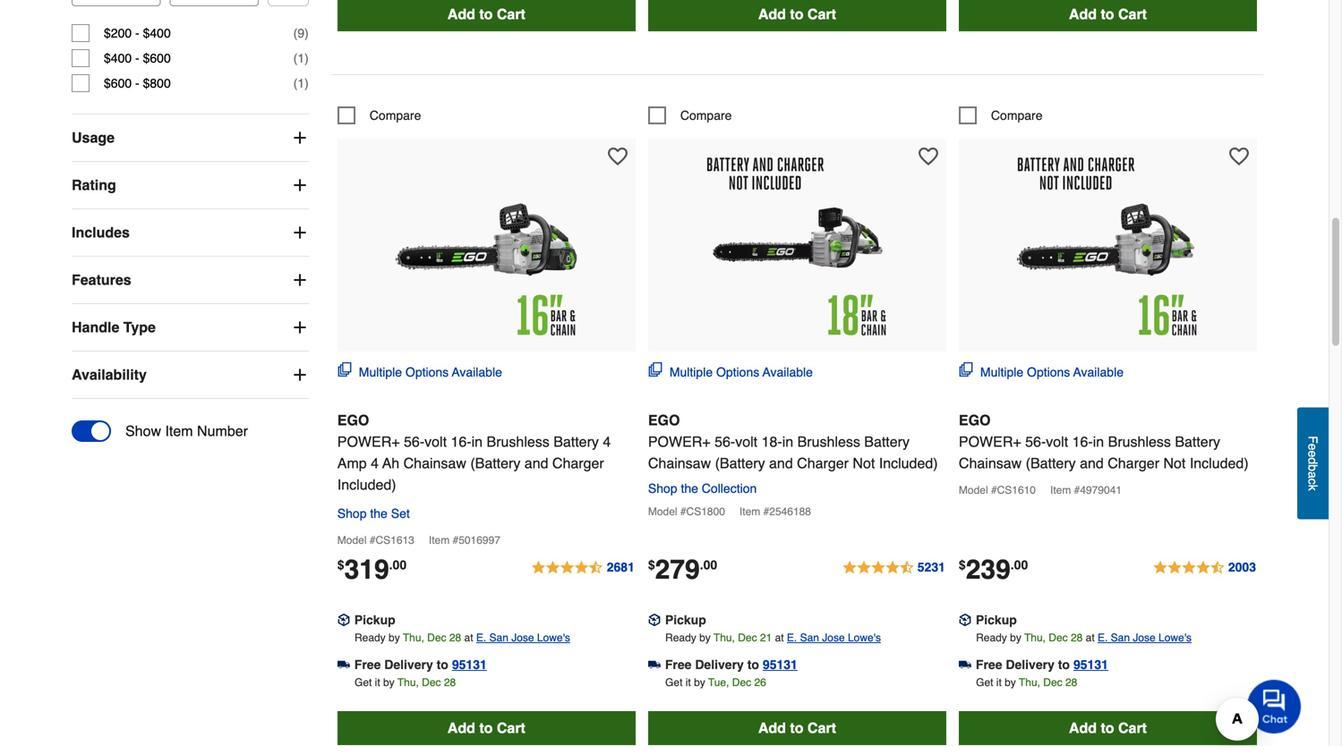 Task type: vqa. For each thing, say whether or not it's contained in the screenshot.


Task type: describe. For each thing, give the bounding box(es) containing it.
it for 3rd e. san jose lowe's button from the right
[[375, 677, 380, 690]]

1 for $400 - $600
[[298, 51, 305, 65]]

and for ego power+ 56-volt 18-in brushless battery chainsaw (battery and charger not included)
[[769, 455, 793, 472]]

the for amp
[[370, 507, 388, 521]]

model for ego power+ 56-volt 16-in brushless battery 4 amp 4 ah chainsaw (battery and charger included)
[[337, 535, 367, 547]]

usage button
[[72, 115, 309, 161]]

features
[[72, 272, 131, 288]]

1 heart outline image from the left
[[919, 147, 938, 166]]

3 e. from the left
[[1098, 632, 1108, 645]]

plus image for usage
[[291, 129, 309, 147]]

shop for power+ 56-volt 18-in brushless battery chainsaw (battery and charger not included)
[[648, 482, 678, 496]]

1 e. san jose lowe's button from the left
[[476, 630, 570, 647]]

item #2546188 button
[[740, 503, 822, 525]]

1 horizontal spatial $400
[[143, 26, 171, 40]]

charger inside ego power+ 56-volt 16-in brushless battery 4 amp 4 ah chainsaw (battery and charger included)
[[553, 455, 604, 472]]

free for truck filled image associated with get it by thu, dec 28
[[976, 658, 1003, 672]]

2003
[[1229, 561, 1257, 575]]

in for power+ 56-volt 16-in brushless battery chainsaw (battery and charger not included)
[[1093, 434, 1104, 450]]

.00 for 279
[[700, 558, 718, 573]]

26
[[754, 677, 766, 690]]

#4979041
[[1074, 484, 1122, 497]]

f e e d b a c k button
[[1298, 408, 1329, 520]]

plus image for rating
[[291, 177, 309, 194]]

thu, for 3rd e. san jose lowe's button
[[1025, 632, 1046, 645]]

pickup image for truck filled image associated with get it by thu, dec 28
[[959, 614, 972, 627]]

chainsaw inside ego power+ 56-volt 16-in brushless battery 4 amp 4 ah chainsaw (battery and charger included)
[[404, 455, 467, 472]]

san for second e. san jose lowe's button from left
[[800, 632, 819, 645]]

compare for 5013197223 element
[[370, 108, 421, 123]]

includes button
[[72, 210, 309, 256]]

availability button
[[72, 352, 309, 399]]

features button
[[72, 257, 309, 304]]

volt for power+ 56-volt 16-in brushless battery chainsaw (battery and charger not included)
[[1046, 434, 1069, 450]]

plus image for features
[[291, 271, 309, 289]]

delivery for 3rd e. san jose lowe's button
[[1006, 658, 1055, 672]]

279
[[655, 555, 700, 586]]

truck filled image for get it by thu, dec 28
[[959, 659, 972, 672]]

item #4979041 button
[[1051, 482, 1133, 503]]

and for ego power+ 56-volt 16-in brushless battery chainsaw (battery and charger not included)
[[1080, 455, 1104, 472]]

0 vertical spatial $600
[[143, 51, 171, 65]]

at for 3rd e. san jose lowe's button from the right
[[464, 632, 473, 645]]

1 options from the left
[[406, 365, 449, 380]]

3 jose from the left
[[1133, 632, 1156, 645]]

shop the set link
[[337, 503, 410, 525]]

actual price $279.00 element
[[648, 555, 718, 586]]

$ for 239
[[959, 558, 966, 573]]

2 multiple options available link from the left
[[648, 363, 813, 381]]

battery for power+ 56-volt 16-in brushless battery chainsaw (battery and charger not included)
[[1175, 434, 1221, 450]]

at for 3rd e. san jose lowe's button
[[1086, 632, 1095, 645]]

in for power+ 56-volt 18-in brushless battery chainsaw (battery and charger not included)
[[782, 434, 794, 450]]

power+ for power+ 56-volt 16-in brushless battery 4 amp 4 ah chainsaw (battery and charger included)
[[337, 434, 400, 450]]

model # cs1613
[[337, 535, 415, 547]]

ego for ego power+ 56-volt 16-in brushless battery chainsaw (battery and charger not included)
[[959, 412, 991, 429]]

show item number
[[125, 423, 248, 440]]

2 get from the left
[[665, 677, 683, 690]]

it for 3rd e. san jose lowe's button
[[997, 677, 1002, 690]]

delivery for 3rd e. san jose lowe's button from the right
[[384, 658, 433, 672]]

$600 - $800
[[104, 76, 171, 91]]

1 vertical spatial 4
[[371, 455, 379, 472]]

item right show
[[165, 423, 193, 440]]

2 multiple options available from the left
[[670, 365, 813, 380]]

(battery for ego power+ 56-volt 16-in brushless battery chainsaw (battery and charger not included)
[[1026, 455, 1076, 472]]

actual price $239.00 element
[[959, 555, 1028, 586]]

f
[[1306, 436, 1321, 444]]

3 multiple options available link from the left
[[959, 363, 1124, 381]]

delivery for second e. san jose lowe's button from left
[[695, 658, 744, 672]]

shop the collection link
[[648, 482, 764, 496]]

number
[[197, 423, 248, 440]]

free for truck filled image related to get it by tue, dec 26
[[665, 658, 692, 672]]

b
[[1306, 465, 1321, 472]]

it for second e. san jose lowe's button from left
[[686, 677, 691, 690]]

1 get from the left
[[355, 677, 372, 690]]

4.5 stars image for 279
[[842, 558, 947, 579]]

item for model # cs1610
[[1051, 484, 1071, 497]]

3 available from the left
[[1074, 365, 1124, 380]]

( 1 ) for $600
[[293, 51, 309, 65]]

type
[[123, 319, 156, 336]]

get it by thu, dec 28 for 3rd e. san jose lowe's button
[[976, 677, 1078, 690]]

item #5016997
[[429, 535, 501, 547]]

plus image for includes
[[291, 224, 309, 242]]

16- for ah
[[451, 434, 472, 450]]

get it by thu, dec 28 for 3rd e. san jose lowe's button from the right
[[355, 677, 456, 690]]

ready for 3rd e. san jose lowe's button
[[976, 632, 1007, 645]]

cs1613
[[376, 535, 415, 547]]

2 multiple from the left
[[670, 365, 713, 380]]

1 multiple options available link from the left
[[337, 363, 502, 381]]

battery for power+ 56-volt 18-in brushless battery chainsaw (battery and charger not included)
[[865, 434, 910, 450]]

.00 for 319
[[389, 558, 407, 573]]

$ 239 .00
[[959, 555, 1028, 586]]

2681
[[607, 561, 635, 575]]

95131 button for 3rd e. san jose lowe's button from the right
[[452, 656, 487, 674]]

model for ego power+ 56-volt 18-in brushless battery chainsaw (battery and charger not included)
[[648, 506, 678, 518]]

9
[[298, 26, 305, 40]]

pickup image
[[648, 614, 661, 627]]

c
[[1306, 479, 1321, 485]]

3 get from the left
[[976, 677, 994, 690]]

5231 button
[[842, 558, 947, 579]]

2 horizontal spatial #
[[991, 484, 997, 497]]

show item number element
[[72, 421, 248, 443]]

collection
[[702, 482, 757, 496]]

ready by thu, dec 21 at e. san jose lowe's
[[665, 632, 881, 645]]

set
[[391, 507, 410, 521]]

plus image for availability
[[291, 366, 309, 384]]

3 e. san jose lowe's button from the left
[[1098, 630, 1192, 647]]

$400 - $600
[[104, 51, 171, 65]]

free delivery to 95131 for 3rd e. san jose lowe's button from the right
[[354, 658, 487, 672]]

ah
[[382, 455, 400, 472]]

ready for second e. san jose lowe's button from left
[[665, 632, 697, 645]]

3 multiple from the left
[[981, 365, 1024, 380]]

95131 for 3rd e. san jose lowe's button
[[1074, 658, 1109, 672]]

model # cs1610
[[959, 484, 1036, 497]]

d
[[1306, 458, 1321, 465]]

2 options from the left
[[716, 365, 760, 380]]

k
[[1306, 485, 1321, 491]]

item #2546188
[[740, 506, 811, 518]]

0 vertical spatial 4
[[603, 434, 611, 450]]

3 options from the left
[[1027, 365, 1071, 380]]

chainsaw for power+ 56-volt 16-in brushless battery chainsaw (battery and charger not included)
[[959, 455, 1022, 472]]

2 e. san jose lowe's button from the left
[[787, 630, 881, 647]]

95131 for 3rd e. san jose lowe's button from the right
[[452, 658, 487, 672]]

not for ego power+ 56-volt 18-in brushless battery chainsaw (battery and charger not included)
[[853, 455, 875, 472]]

plus image for handle type
[[291, 319, 309, 337]]

# for power+ 56-volt 16-in brushless battery 4 amp 4 ah chainsaw (battery and charger included)
[[370, 535, 376, 547]]

in for power+ 56-volt 16-in brushless battery 4 amp 4 ah chainsaw (battery and charger included)
[[472, 434, 483, 450]]

) for $200 - $400
[[305, 26, 309, 40]]

ego power+ 56-volt 16-in brushless battery 4 amp 4 ah chainsaw (battery and charger included)
[[337, 412, 611, 493]]

95131 for second e. san jose lowe's button from left
[[763, 658, 798, 672]]

1 e from the top
[[1306, 444, 1321, 451]]

1 jose from the left
[[512, 632, 534, 645]]

95131 button for 3rd e. san jose lowe's button
[[1074, 656, 1109, 674]]

actual price $319.00 element
[[337, 555, 407, 586]]

$ for 279
[[648, 558, 655, 573]]

handle
[[72, 319, 119, 336]]

san for 3rd e. san jose lowe's button
[[1111, 632, 1130, 645]]

cs1610
[[997, 484, 1036, 497]]

5013103739 element
[[959, 106, 1043, 124]]

tue,
[[708, 677, 729, 690]]

239
[[966, 555, 1011, 586]]

21
[[760, 632, 772, 645]]

pickup image for truck filled icon at the bottom left of the page
[[337, 614, 350, 627]]

) for $600 - $800
[[305, 76, 309, 91]]

includes
[[72, 224, 130, 241]]

item #5016997 button
[[429, 532, 511, 553]]

4.5 stars image for 239
[[1152, 558, 1257, 579]]



Task type: locate. For each thing, give the bounding box(es) containing it.
4
[[603, 434, 611, 450], [371, 455, 379, 472]]

2 horizontal spatial 56-
[[1026, 434, 1046, 450]]

charger for power+ 56-volt 16-in brushless battery chainsaw (battery and charger not included)
[[1108, 455, 1160, 472]]

1 in from the left
[[472, 434, 483, 450]]

1 ready by thu, dec 28 at e. san jose lowe's from the left
[[355, 632, 570, 645]]

.00 inside $ 319 .00
[[389, 558, 407, 573]]

1 horizontal spatial san
[[800, 632, 819, 645]]

2 charger from the left
[[797, 455, 849, 472]]

shop up model # cs1800
[[648, 482, 678, 496]]

ego power+ 56-volt 16-in brushless battery chainsaw (battery and charger not included)
[[959, 412, 1249, 472]]

$ down model # cs1613
[[337, 558, 344, 573]]

0 horizontal spatial #
[[370, 535, 376, 547]]

$ 319 .00
[[337, 555, 407, 586]]

lowe's down the 2003 button
[[1159, 632, 1192, 645]]

56- inside ego power+ 56-volt 16-in brushless battery 4 amp 4 ah chainsaw (battery and charger included)
[[404, 434, 425, 450]]

item for model # cs1800
[[740, 506, 761, 518]]

( for $600 - $800
[[293, 76, 298, 91]]

4.5 stars image containing 2003
[[1152, 558, 1257, 579]]

(battery up cs1610
[[1026, 455, 1076, 472]]

get it by tue, dec 26
[[665, 677, 766, 690]]

$400 up $400 - $600
[[143, 26, 171, 40]]

included) for ego power+ 56-volt 16-in brushless battery chainsaw (battery and charger not included)
[[1190, 455, 1249, 472]]

.00 down cs1610
[[1011, 558, 1028, 573]]

1 horizontal spatial 56-
[[715, 434, 735, 450]]

1
[[298, 51, 305, 65], [298, 76, 305, 91]]

.00
[[389, 558, 407, 573], [700, 558, 718, 573], [1011, 558, 1028, 573]]

1 power+ from the left
[[337, 434, 400, 450]]

0 horizontal spatial chainsaw
[[404, 455, 467, 472]]

.00 inside the $ 239 .00
[[1011, 558, 1028, 573]]

1 battery from the left
[[554, 434, 599, 450]]

0 horizontal spatial model
[[337, 535, 367, 547]]

2 delivery from the left
[[695, 658, 744, 672]]

- for $200
[[135, 26, 139, 40]]

free delivery to 95131 for second e. san jose lowe's button from left
[[665, 658, 798, 672]]

0 horizontal spatial san
[[489, 632, 509, 645]]

1 plus image from the top
[[291, 177, 309, 194]]

2 battery from the left
[[865, 434, 910, 450]]

1 charger from the left
[[553, 455, 604, 472]]

1 - from the top
[[135, 26, 139, 40]]

1 pickup image from the left
[[337, 614, 350, 627]]

delivery
[[384, 658, 433, 672], [695, 658, 744, 672], [1006, 658, 1055, 672]]

( for $400 - $600
[[293, 51, 298, 65]]

free delivery to 95131 for 3rd e. san jose lowe's button
[[976, 658, 1109, 672]]

0 horizontal spatial volt
[[425, 434, 447, 450]]

(battery
[[470, 455, 521, 472], [715, 455, 765, 472], [1026, 455, 1076, 472]]

1 horizontal spatial free
[[665, 658, 692, 672]]

ego for ego power+ 56-volt 18-in brushless battery chainsaw (battery and charger not included)
[[648, 412, 680, 429]]

1 for $600 - $800
[[298, 76, 305, 91]]

1 horizontal spatial charger
[[797, 455, 849, 472]]

1 horizontal spatial 4
[[603, 434, 611, 450]]

lowe's for second e. san jose lowe's button from left
[[848, 632, 881, 645]]

1 horizontal spatial 4.5 stars image
[[842, 558, 947, 579]]

and
[[525, 455, 549, 472], [769, 455, 793, 472], [1080, 455, 1104, 472]]

compare inside 5013197223 element
[[370, 108, 421, 123]]

0 vertical spatial shop
[[648, 482, 678, 496]]

0 horizontal spatial $400
[[104, 51, 132, 65]]

2 truck filled image from the left
[[959, 659, 972, 672]]

brushless inside ego power+ 56-volt 16-in brushless battery chainsaw (battery and charger not included)
[[1108, 434, 1171, 450]]

3 delivery from the left
[[1006, 658, 1055, 672]]

- down $200 - $400
[[135, 51, 139, 65]]

56- inside ego power+ 56-volt 16-in brushless battery chainsaw (battery and charger not included)
[[1026, 434, 1046, 450]]

2 heart outline image from the left
[[1230, 147, 1249, 166]]

pickup down the actual price $239.00 element
[[976, 613, 1017, 628]]

availability
[[72, 367, 147, 383]]

0 horizontal spatial pickup
[[354, 613, 396, 628]]

56- for power+ 56-volt 18-in brushless battery chainsaw (battery and charger not included)
[[715, 434, 735, 450]]

4 plus image from the top
[[291, 366, 309, 384]]

1 horizontal spatial $600
[[143, 51, 171, 65]]

included) for ego power+ 56-volt 18-in brushless battery chainsaw (battery and charger not included)
[[879, 455, 938, 472]]

2 horizontal spatial chainsaw
[[959, 455, 1022, 472]]

chainsaw up the model # cs1610
[[959, 455, 1022, 472]]

2 ( 1 ) from the top
[[293, 76, 309, 91]]

charger for power+ 56-volt 18-in brushless battery chainsaw (battery and charger not included)
[[797, 455, 849, 472]]

get it by thu, dec 28
[[355, 677, 456, 690], [976, 677, 1078, 690]]

in inside 'ego power+ 56-volt 18-in brushless battery chainsaw (battery and charger not included)'
[[782, 434, 794, 450]]

0 horizontal spatial .00
[[389, 558, 407, 573]]

2 horizontal spatial 95131
[[1074, 658, 1109, 672]]

the left the set at the bottom of page
[[370, 507, 388, 521]]

it
[[375, 677, 380, 690], [686, 677, 691, 690], [997, 677, 1002, 690]]

item
[[165, 423, 193, 440], [1051, 484, 1071, 497], [740, 506, 761, 518], [429, 535, 450, 547]]

thu, for 3rd e. san jose lowe's button from the right
[[403, 632, 424, 645]]

ego for ego power+ 56-volt 16-in brushless battery 4 amp 4 ah chainsaw (battery and charger included)
[[337, 412, 369, 429]]

( 1 ) for $800
[[293, 76, 309, 91]]

san for 3rd e. san jose lowe's button from the right
[[489, 632, 509, 645]]

pickup right pickup icon
[[665, 613, 706, 628]]

1 56- from the left
[[404, 434, 425, 450]]

2 horizontal spatial jose
[[1133, 632, 1156, 645]]

0 horizontal spatial in
[[472, 434, 483, 450]]

ego inside ego power+ 56-volt 16-in brushless battery chainsaw (battery and charger not included)
[[959, 412, 991, 429]]

2 power+ from the left
[[648, 434, 711, 450]]

1 brushless from the left
[[487, 434, 550, 450]]

chainsaw for power+ 56-volt 18-in brushless battery chainsaw (battery and charger not included)
[[648, 455, 711, 472]]

3 san from the left
[[1111, 632, 1130, 645]]

)
[[305, 26, 309, 40], [305, 51, 309, 65], [305, 76, 309, 91]]

1 horizontal spatial it
[[686, 677, 691, 690]]

2 lowe's from the left
[[848, 632, 881, 645]]

power+ for power+ 56-volt 18-in brushless battery chainsaw (battery and charger not included)
[[648, 434, 711, 450]]

power+ up the amp
[[337, 434, 400, 450]]

2 pickup image from the left
[[959, 614, 972, 627]]

1 not from the left
[[853, 455, 875, 472]]

2 vertical spatial )
[[305, 76, 309, 91]]

1 e. from the left
[[476, 632, 486, 645]]

$600 up $800
[[143, 51, 171, 65]]

plus image inside the usage button
[[291, 129, 309, 147]]

1 horizontal spatial in
[[782, 434, 794, 450]]

power+ for power+ 56-volt 16-in brushless battery chainsaw (battery and charger not included)
[[959, 434, 1022, 450]]

amp
[[337, 455, 367, 472]]

battery inside ego power+ 56-volt 16-in brushless battery 4 amp 4 ah chainsaw (battery and charger included)
[[554, 434, 599, 450]]

3 chainsaw from the left
[[959, 455, 1022, 472]]

pickup image up truck filled icon at the bottom left of the page
[[337, 614, 350, 627]]

0 vertical spatial $400
[[143, 26, 171, 40]]

1003130752 element
[[648, 106, 732, 124]]

5013197223 element
[[337, 106, 421, 124]]

3 brushless from the left
[[1108, 434, 1171, 450]]

3 .00 from the left
[[1011, 558, 1028, 573]]

2 horizontal spatial san
[[1111, 632, 1130, 645]]

1 horizontal spatial ready
[[665, 632, 697, 645]]

$ for 319
[[337, 558, 344, 573]]

2 not from the left
[[1164, 455, 1186, 472]]

16-
[[451, 434, 472, 450], [1073, 434, 1093, 450]]

truck filled image for get it by tue, dec 26
[[648, 659, 661, 672]]

1 95131 from the left
[[452, 658, 487, 672]]

56- for power+ 56-volt 16-in brushless battery 4 amp 4 ah chainsaw (battery and charger included)
[[404, 434, 425, 450]]

model left cs1800
[[648, 506, 678, 518]]

charger
[[553, 455, 604, 472], [797, 455, 849, 472], [1108, 455, 1160, 472]]

56- left 18- on the right bottom of the page
[[715, 434, 735, 450]]

0 vertical spatial (
[[293, 26, 298, 40]]

1 horizontal spatial 95131 button
[[763, 656, 798, 674]]

charger inside 'ego power+ 56-volt 18-in brushless battery chainsaw (battery and charger not included)'
[[797, 455, 849, 472]]

2 ) from the top
[[305, 51, 309, 65]]

0 horizontal spatial multiple
[[359, 365, 402, 380]]

$200
[[104, 26, 132, 40]]

2 at from the left
[[775, 632, 784, 645]]

0 horizontal spatial 95131
[[452, 658, 487, 672]]

- right $200
[[135, 26, 139, 40]]

shop the collection
[[648, 482, 757, 496]]

2 horizontal spatial pickup
[[976, 613, 1017, 628]]

$ 279 .00
[[648, 555, 718, 586]]

the
[[681, 482, 698, 496], [370, 507, 388, 521]]

16- inside ego power+ 56-volt 16-in brushless battery chainsaw (battery and charger not included)
[[1073, 434, 1093, 450]]

1 horizontal spatial e.
[[787, 632, 797, 645]]

lowe's for 3rd e. san jose lowe's button from the right
[[537, 632, 570, 645]]

16- for charger
[[1073, 434, 1093, 450]]

volt inside ego power+ 56-volt 16-in brushless battery 4 amp 4 ah chainsaw (battery and charger included)
[[425, 434, 447, 450]]

2 san from the left
[[800, 632, 819, 645]]

plus image inside includes button
[[291, 224, 309, 242]]

(battery inside ego power+ 56-volt 16-in brushless battery 4 amp 4 ah chainsaw (battery and charger included)
[[470, 455, 521, 472]]

3 ego from the left
[[959, 412, 991, 429]]

2 jose from the left
[[822, 632, 845, 645]]

heart outline image
[[608, 147, 628, 166]]

2 $ from the left
[[648, 558, 655, 573]]

2 95131 button from the left
[[763, 656, 798, 674]]

28
[[449, 632, 461, 645], [1071, 632, 1083, 645], [444, 677, 456, 690], [1066, 677, 1078, 690]]

get
[[355, 677, 372, 690], [665, 677, 683, 690], [976, 677, 994, 690]]

3 plus image from the top
[[291, 319, 309, 337]]

compare inside 5013103739 element
[[991, 108, 1043, 123]]

56- up cs1610
[[1026, 434, 1046, 450]]

multiple
[[359, 365, 402, 380], [670, 365, 713, 380], [981, 365, 1024, 380]]

$
[[337, 558, 344, 573], [648, 558, 655, 573], [959, 558, 966, 573]]

brushless for power+ 56-volt 18-in brushless battery chainsaw (battery and charger not included)
[[798, 434, 861, 450]]

item #4979041
[[1051, 484, 1122, 497]]

$400 down $200
[[104, 51, 132, 65]]

4.5 stars image
[[531, 558, 636, 579], [842, 558, 947, 579], [1152, 558, 1257, 579]]

0 horizontal spatial jose
[[512, 632, 534, 645]]

1 horizontal spatial lowe's
[[848, 632, 881, 645]]

handle type
[[72, 319, 156, 336]]

1 multiple from the left
[[359, 365, 402, 380]]

2 and from the left
[[769, 455, 793, 472]]

$ inside the $ 239 .00
[[959, 558, 966, 573]]

1 vertical spatial -
[[135, 51, 139, 65]]

chainsaw inside 'ego power+ 56-volt 18-in brushless battery chainsaw (battery and charger not included)'
[[648, 455, 711, 472]]

e up d
[[1306, 444, 1321, 451]]

e up b
[[1306, 451, 1321, 458]]

not inside ego power+ 56-volt 16-in brushless battery chainsaw (battery and charger not included)
[[1164, 455, 1186, 472]]

$800
[[143, 76, 171, 91]]

ready for 3rd e. san jose lowe's button from the right
[[355, 632, 386, 645]]

2 horizontal spatial lowe's
[[1159, 632, 1192, 645]]

3 free from the left
[[976, 658, 1003, 672]]

2 horizontal spatial battery
[[1175, 434, 1221, 450]]

2 vertical spatial model
[[337, 535, 367, 547]]

- for $600
[[135, 76, 139, 91]]

2 available from the left
[[763, 365, 813, 380]]

ego
[[337, 412, 369, 429], [648, 412, 680, 429], [959, 412, 991, 429]]

0 vertical spatial model
[[959, 484, 988, 497]]

truck filled image
[[337, 659, 350, 672]]

ready down actual price $319.00 element
[[355, 632, 386, 645]]

ego inside ego power+ 56-volt 16-in brushless battery 4 amp 4 ah chainsaw (battery and charger included)
[[337, 412, 369, 429]]

2 1 from the top
[[298, 76, 305, 91]]

item left the #4979041
[[1051, 484, 1071, 497]]

free for truck filled icon at the bottom left of the page
[[354, 658, 381, 672]]

319
[[344, 555, 389, 586]]

0 horizontal spatial available
[[452, 365, 502, 380]]

model left cs1610
[[959, 484, 988, 497]]

3 charger from the left
[[1108, 455, 1160, 472]]

item left #5016997
[[429, 535, 450, 547]]

chainsaw right ah
[[404, 455, 467, 472]]

at for second e. san jose lowe's button from left
[[775, 632, 784, 645]]

plus image
[[291, 129, 309, 147], [291, 271, 309, 289]]

ego up shop the collection
[[648, 412, 680, 429]]

#2546188
[[764, 506, 811, 518]]

item down collection on the bottom of page
[[740, 506, 761, 518]]

model up 319
[[337, 535, 367, 547]]

at
[[464, 632, 473, 645], [775, 632, 784, 645], [1086, 632, 1095, 645]]

in inside ego power+ 56-volt 16-in brushless battery 4 amp 4 ah chainsaw (battery and charger included)
[[472, 434, 483, 450]]

included) inside ego power+ 56-volt 16-in brushless battery chainsaw (battery and charger not included)
[[1190, 455, 1249, 472]]

0 horizontal spatial free delivery to 95131
[[354, 658, 487, 672]]

2 horizontal spatial power+
[[959, 434, 1022, 450]]

3 ) from the top
[[305, 76, 309, 91]]

and inside 'ego power+ 56-volt 18-in brushless battery chainsaw (battery and charger not included)'
[[769, 455, 793, 472]]

1 horizontal spatial chainsaw
[[648, 455, 711, 472]]

ready up get it by tue, dec 26
[[665, 632, 697, 645]]

1 horizontal spatial the
[[681, 482, 698, 496]]

1 vertical spatial the
[[370, 507, 388, 521]]

available up ego power+ 56-volt 16-in brushless battery chainsaw (battery and charger not included)
[[1074, 365, 1124, 380]]

2 vertical spatial #
[[370, 535, 376, 547]]

#
[[991, 484, 997, 497], [681, 506, 687, 518], [370, 535, 376, 547]]

add to cart
[[448, 6, 526, 22], [758, 6, 836, 22], [1069, 6, 1147, 22], [448, 720, 526, 737], [758, 720, 836, 737], [1069, 720, 1147, 737]]

2 horizontal spatial at
[[1086, 632, 1095, 645]]

# for power+ 56-volt 18-in brushless battery chainsaw (battery and charger not included)
[[681, 506, 687, 518]]

brushless inside ego power+ 56-volt 16-in brushless battery 4 amp 4 ah chainsaw (battery and charger included)
[[487, 434, 550, 450]]

plus image inside availability button
[[291, 366, 309, 384]]

ready down the actual price $239.00 element
[[976, 632, 1007, 645]]

2 - from the top
[[135, 51, 139, 65]]

2 free delivery to 95131 from the left
[[665, 658, 798, 672]]

1 horizontal spatial volt
[[735, 434, 758, 450]]

0 horizontal spatial ego
[[337, 412, 369, 429]]

rating
[[72, 177, 116, 194]]

$ inside $ 279 .00
[[648, 558, 655, 573]]

ready
[[355, 632, 386, 645], [665, 632, 697, 645], [976, 632, 1007, 645]]

plus image
[[291, 177, 309, 194], [291, 224, 309, 242], [291, 319, 309, 337], [291, 366, 309, 384]]

3 - from the top
[[135, 76, 139, 91]]

plus image inside rating button
[[291, 177, 309, 194]]

3 multiple options available from the left
[[981, 365, 1124, 380]]

included) inside 'ego power+ 56-volt 18-in brushless battery chainsaw (battery and charger not included)'
[[879, 455, 938, 472]]

0 horizontal spatial delivery
[[384, 658, 433, 672]]

# up the actual price $239.00 element
[[991, 484, 997, 497]]

the up model # cs1800
[[681, 482, 698, 496]]

2 e. from the left
[[787, 632, 797, 645]]

56-
[[404, 434, 425, 450], [715, 434, 735, 450], [1026, 434, 1046, 450]]

not inside 'ego power+ 56-volt 18-in brushless battery chainsaw (battery and charger not included)'
[[853, 455, 875, 472]]

0 horizontal spatial multiple options available
[[359, 365, 502, 380]]

.00 down cs1800
[[700, 558, 718, 573]]

) for $400 - $600
[[305, 51, 309, 65]]

2 brushless from the left
[[798, 434, 861, 450]]

.00 down cs1613
[[389, 558, 407, 573]]

chat invite button image
[[1248, 680, 1302, 734]]

charger inside ego power+ 56-volt 16-in brushless battery chainsaw (battery and charger not included)
[[1108, 455, 1160, 472]]

thu, for second e. san jose lowe's button from left
[[714, 632, 735, 645]]

2 free from the left
[[665, 658, 692, 672]]

2 pickup from the left
[[665, 613, 706, 628]]

power+ up the model # cs1610
[[959, 434, 1022, 450]]

1 at from the left
[[464, 632, 473, 645]]

1 horizontal spatial pickup image
[[959, 614, 972, 627]]

2 .00 from the left
[[700, 558, 718, 573]]

2 vertical spatial -
[[135, 76, 139, 91]]

1 available from the left
[[452, 365, 502, 380]]

3 95131 button from the left
[[1074, 656, 1109, 674]]

multiple options available
[[359, 365, 502, 380], [670, 365, 813, 380], [981, 365, 1124, 380]]

1 vertical spatial (
[[293, 51, 298, 65]]

2 56- from the left
[[715, 434, 735, 450]]

1 horizontal spatial .00
[[700, 558, 718, 573]]

1 horizontal spatial (battery
[[715, 455, 765, 472]]

shop up model # cs1613
[[337, 507, 367, 521]]

1 horizontal spatial available
[[763, 365, 813, 380]]

ego up the model # cs1610
[[959, 412, 991, 429]]

$600 down $400 - $600
[[104, 76, 132, 91]]

plus image inside handle type button
[[291, 319, 309, 337]]

available up 'ego power+ 56-volt 18-in brushless battery chainsaw (battery and charger not included)'
[[763, 365, 813, 380]]

95131
[[452, 658, 487, 672], [763, 658, 798, 672], [1074, 658, 1109, 672]]

2681 button
[[531, 558, 636, 579]]

2 horizontal spatial charger
[[1108, 455, 1160, 472]]

0 horizontal spatial battery
[[554, 434, 599, 450]]

18-
[[762, 434, 782, 450]]

available
[[452, 365, 502, 380], [763, 365, 813, 380], [1074, 365, 1124, 380]]

available up ego power+ 56-volt 16-in brushless battery 4 amp 4 ah chainsaw (battery and charger included)
[[452, 365, 502, 380]]

by
[[389, 632, 400, 645], [700, 632, 711, 645], [1010, 632, 1022, 645], [383, 677, 395, 690], [694, 677, 706, 690], [1005, 677, 1016, 690]]

3 power+ from the left
[[959, 434, 1022, 450]]

2 plus image from the top
[[291, 224, 309, 242]]

1 ready from the left
[[355, 632, 386, 645]]

2 ego from the left
[[648, 412, 680, 429]]

plus image inside features button
[[291, 271, 309, 289]]

1 horizontal spatial multiple options available link
[[648, 363, 813, 381]]

- left $800
[[135, 76, 139, 91]]

brushless for power+ 56-volt 16-in brushless battery 4 amp 4 ah chainsaw (battery and charger included)
[[487, 434, 550, 450]]

shop for power+ 56-volt 16-in brushless battery 4 amp 4 ah chainsaw (battery and charger included)
[[337, 507, 367, 521]]

ego up the amp
[[337, 412, 369, 429]]

1 .00 from the left
[[389, 558, 407, 573]]

0 horizontal spatial get it by thu, dec 28
[[355, 677, 456, 690]]

16- inside ego power+ 56-volt 16-in brushless battery 4 amp 4 ah chainsaw (battery and charger included)
[[451, 434, 472, 450]]

lowe's down 5231 button
[[848, 632, 881, 645]]

4.5 stars image containing 2681
[[531, 558, 636, 579]]

power+
[[337, 434, 400, 450], [648, 434, 711, 450], [959, 434, 1022, 450]]

pickup image
[[337, 614, 350, 627], [959, 614, 972, 627]]

(battery for ego power+ 56-volt 18-in brushless battery chainsaw (battery and charger not included)
[[715, 455, 765, 472]]

2 horizontal spatial free delivery to 95131
[[976, 658, 1109, 672]]

5231
[[918, 561, 946, 575]]

volt inside ego power+ 56-volt 16-in brushless battery chainsaw (battery and charger not included)
[[1046, 434, 1069, 450]]

3 it from the left
[[997, 677, 1002, 690]]

included) inside ego power+ 56-volt 16-in brushless battery 4 amp 4 ah chainsaw (battery and charger included)
[[337, 477, 396, 493]]

- for $400
[[135, 51, 139, 65]]

1 1 from the top
[[298, 51, 305, 65]]

chainsaw inside ego power+ 56-volt 16-in brushless battery chainsaw (battery and charger not included)
[[959, 455, 1022, 472]]

2 e from the top
[[1306, 451, 1321, 458]]

and inside ego power+ 56-volt 16-in brushless battery 4 amp 4 ah chainsaw (battery and charger included)
[[525, 455, 549, 472]]

.00 inside $ 279 .00
[[700, 558, 718, 573]]

pickup down actual price $319.00 element
[[354, 613, 396, 628]]

0 vertical spatial ( 1 )
[[293, 51, 309, 65]]

0 vertical spatial )
[[305, 26, 309, 40]]

battery for power+ 56-volt 16-in brushless battery 4 amp 4 ah chainsaw (battery and charger included)
[[554, 434, 599, 450]]

not for ego power+ 56-volt 16-in brushless battery chainsaw (battery and charger not included)
[[1164, 455, 1186, 472]]

2 vertical spatial (
[[293, 76, 298, 91]]

$200 - $400
[[104, 26, 171, 40]]

e.
[[476, 632, 486, 645], [787, 632, 797, 645], [1098, 632, 1108, 645]]

3 and from the left
[[1080, 455, 1104, 472]]

1 horizontal spatial brushless
[[798, 434, 861, 450]]

compare
[[370, 108, 421, 123], [681, 108, 732, 123], [991, 108, 1043, 123]]

options
[[406, 365, 449, 380], [716, 365, 760, 380], [1027, 365, 1071, 380]]

2 in from the left
[[782, 434, 794, 450]]

1 horizontal spatial free delivery to 95131
[[665, 658, 798, 672]]

(battery inside ego power+ 56-volt 16-in brushless battery chainsaw (battery and charger not included)
[[1026, 455, 1076, 472]]

3 95131 from the left
[[1074, 658, 1109, 672]]

# down shop the collection
[[681, 506, 687, 518]]

rating button
[[72, 162, 309, 209]]

1 95131 button from the left
[[452, 656, 487, 674]]

2 compare from the left
[[681, 108, 732, 123]]

shop the set
[[337, 507, 410, 521]]

1 free from the left
[[354, 658, 381, 672]]

2 (battery from the left
[[715, 455, 765, 472]]

free delivery to 95131
[[354, 658, 487, 672], [665, 658, 798, 672], [976, 658, 1109, 672]]

handle type button
[[72, 305, 309, 351]]

$ right 2681
[[648, 558, 655, 573]]

2 horizontal spatial ego
[[959, 412, 991, 429]]

lowe's for 3rd e. san jose lowe's button
[[1159, 632, 1192, 645]]

ready by thu, dec 28 at e. san jose lowe's for 3rd e. san jose lowe's button from the right
[[355, 632, 570, 645]]

1 vertical spatial $600
[[104, 76, 132, 91]]

ego inside 'ego power+ 56-volt 18-in brushless battery chainsaw (battery and charger not included)'
[[648, 412, 680, 429]]

usage
[[72, 129, 115, 146]]

2 horizontal spatial options
[[1027, 365, 1071, 380]]

cs1800
[[687, 506, 725, 518]]

2 horizontal spatial in
[[1093, 434, 1104, 450]]

0 horizontal spatial 95131 button
[[452, 656, 487, 674]]

1 horizontal spatial 95131
[[763, 658, 798, 672]]

0 horizontal spatial charger
[[553, 455, 604, 472]]

truck filled image
[[648, 659, 661, 672], [959, 659, 972, 672]]

56- for power+ 56-volt 16-in brushless battery chainsaw (battery and charger not included)
[[1026, 434, 1046, 450]]

.00 for 239
[[1011, 558, 1028, 573]]

2 horizontal spatial model
[[959, 484, 988, 497]]

model # cs1800
[[648, 506, 725, 518]]

1 horizontal spatial options
[[716, 365, 760, 380]]

2 volt from the left
[[735, 434, 758, 450]]

( for $200 - $400
[[293, 26, 298, 40]]

and inside ego power+ 56-volt 16-in brushless battery chainsaw (battery and charger not included)
[[1080, 455, 1104, 472]]

1 horizontal spatial model
[[648, 506, 678, 518]]

compare inside 1003130752 element
[[681, 108, 732, 123]]

f e e d b a c k
[[1306, 436, 1321, 491]]

power+ inside 'ego power+ 56-volt 18-in brushless battery chainsaw (battery and charger not included)'
[[648, 434, 711, 450]]

san
[[489, 632, 509, 645], [800, 632, 819, 645], [1111, 632, 1130, 645]]

1 horizontal spatial jose
[[822, 632, 845, 645]]

1 horizontal spatial and
[[769, 455, 793, 472]]

56- up the set at the bottom of page
[[404, 434, 425, 450]]

volt for power+ 56-volt 18-in brushless battery chainsaw (battery and charger not included)
[[735, 434, 758, 450]]

2 horizontal spatial included)
[[1190, 455, 1249, 472]]

0 vertical spatial the
[[681, 482, 698, 496]]

not
[[853, 455, 875, 472], [1164, 455, 1186, 472]]

1 horizontal spatial multiple
[[670, 365, 713, 380]]

ego power+ 56-volt 18-in brushless battery chainsaw (battery and charger not included)
[[648, 412, 938, 472]]

$ right 5231
[[959, 558, 966, 573]]

in inside ego power+ 56-volt 16-in brushless battery chainsaw (battery and charger not included)
[[1093, 434, 1104, 450]]

multiple options available link
[[337, 363, 502, 381], [648, 363, 813, 381], [959, 363, 1124, 381]]

compare for 5013103739 element
[[991, 108, 1043, 123]]

1 multiple options available from the left
[[359, 365, 502, 380]]

(battery inside 'ego power+ 56-volt 18-in brushless battery chainsaw (battery and charger not included)'
[[715, 455, 765, 472]]

battery inside 'ego power+ 56-volt 18-in brushless battery chainsaw (battery and charger not included)'
[[865, 434, 910, 450]]

# down shop the set
[[370, 535, 376, 547]]

pickup for second e. san jose lowe's button from left
[[665, 613, 706, 628]]

-
[[135, 26, 139, 40], [135, 51, 139, 65], [135, 76, 139, 91]]

the for (battery
[[681, 482, 698, 496]]

0 horizontal spatial e. san jose lowe's button
[[476, 630, 570, 647]]

1 horizontal spatial at
[[775, 632, 784, 645]]

2 horizontal spatial volt
[[1046, 434, 1069, 450]]

2 horizontal spatial multiple options available
[[981, 365, 1124, 380]]

power+ up shop the collection
[[648, 434, 711, 450]]

volt inside 'ego power+ 56-volt 18-in brushless battery chainsaw (battery and charger not included)'
[[735, 434, 758, 450]]

2003 button
[[1152, 558, 1257, 579]]

#5016997
[[453, 535, 501, 547]]

0 horizontal spatial $600
[[104, 76, 132, 91]]

3 56- from the left
[[1026, 434, 1046, 450]]

1 ( 1 ) from the top
[[293, 51, 309, 65]]

3 battery from the left
[[1175, 434, 1221, 450]]

2 get it by thu, dec 28 from the left
[[976, 677, 1078, 690]]

2 plus image from the top
[[291, 271, 309, 289]]

a
[[1306, 472, 1321, 479]]

(battery up collection on the bottom of page
[[715, 455, 765, 472]]

0 horizontal spatial get
[[355, 677, 372, 690]]

volt for power+ 56-volt 16-in brushless battery 4 amp 4 ah chainsaw (battery and charger included)
[[425, 434, 447, 450]]

show
[[125, 423, 161, 440]]

brushless for power+ 56-volt 16-in brushless battery chainsaw (battery and charger not included)
[[1108, 434, 1171, 450]]

1 vertical spatial $400
[[104, 51, 132, 65]]

pickup for 3rd e. san jose lowe's button from the right
[[354, 613, 396, 628]]

1 get it by thu, dec 28 from the left
[[355, 677, 456, 690]]

thu,
[[403, 632, 424, 645], [714, 632, 735, 645], [1025, 632, 1046, 645], [398, 677, 419, 690], [1019, 677, 1041, 690]]

2 horizontal spatial .00
[[1011, 558, 1028, 573]]

volt
[[425, 434, 447, 450], [735, 434, 758, 450], [1046, 434, 1069, 450]]

1 vertical spatial )
[[305, 51, 309, 65]]

1 $ from the left
[[337, 558, 344, 573]]

0 horizontal spatial (battery
[[470, 455, 521, 472]]

lowe's down 2681 button
[[537, 632, 570, 645]]

free
[[354, 658, 381, 672], [665, 658, 692, 672], [976, 658, 1003, 672]]

0 horizontal spatial lowe's
[[537, 632, 570, 645]]

$ inside $ 319 .00
[[337, 558, 344, 573]]

( 9 )
[[293, 26, 309, 40]]

pickup
[[354, 613, 396, 628], [665, 613, 706, 628], [976, 613, 1017, 628]]

0 horizontal spatial ready
[[355, 632, 386, 645]]

1 horizontal spatial $
[[648, 558, 655, 573]]

2 95131 from the left
[[763, 658, 798, 672]]

3 free delivery to 95131 from the left
[[976, 658, 1109, 672]]

heart outline image
[[919, 147, 938, 166], [1230, 147, 1249, 166]]

3 volt from the left
[[1046, 434, 1069, 450]]

compare for 1003130752 element
[[681, 108, 732, 123]]

battery inside ego power+ 56-volt 16-in brushless battery chainsaw (battery and charger not included)
[[1175, 434, 1221, 450]]

brushless inside 'ego power+ 56-volt 18-in brushless battery chainsaw (battery and charger not included)'
[[798, 434, 861, 450]]

4.5 stars image for 319
[[531, 558, 636, 579]]

1 ( from the top
[[293, 26, 298, 40]]

4.5 stars image containing 5231
[[842, 558, 947, 579]]

2 it from the left
[[686, 677, 691, 690]]

95131 button for second e. san jose lowe's button from left
[[763, 656, 798, 674]]

2 horizontal spatial available
[[1074, 365, 1124, 380]]

power+ inside ego power+ 56-volt 16-in brushless battery 4 amp 4 ah chainsaw (battery and charger included)
[[337, 434, 400, 450]]

pickup image down "239"
[[959, 614, 972, 627]]

2 horizontal spatial $
[[959, 558, 966, 573]]

(battery up #5016997
[[470, 455, 521, 472]]

56- inside 'ego power+ 56-volt 18-in brushless battery chainsaw (battery and charger not included)'
[[715, 434, 735, 450]]

item for model # cs1613
[[429, 535, 450, 547]]

2 ready from the left
[[665, 632, 697, 645]]

3 (battery from the left
[[1026, 455, 1076, 472]]

ready by thu, dec 28 at e. san jose lowe's for 3rd e. san jose lowe's button
[[976, 632, 1192, 645]]

0 horizontal spatial $
[[337, 558, 344, 573]]

power+ inside ego power+ 56-volt 16-in brushless battery chainsaw (battery and charger not included)
[[959, 434, 1022, 450]]

chainsaw up shop the collection
[[648, 455, 711, 472]]

e
[[1306, 444, 1321, 451], [1306, 451, 1321, 458]]

1 volt from the left
[[425, 434, 447, 450]]



